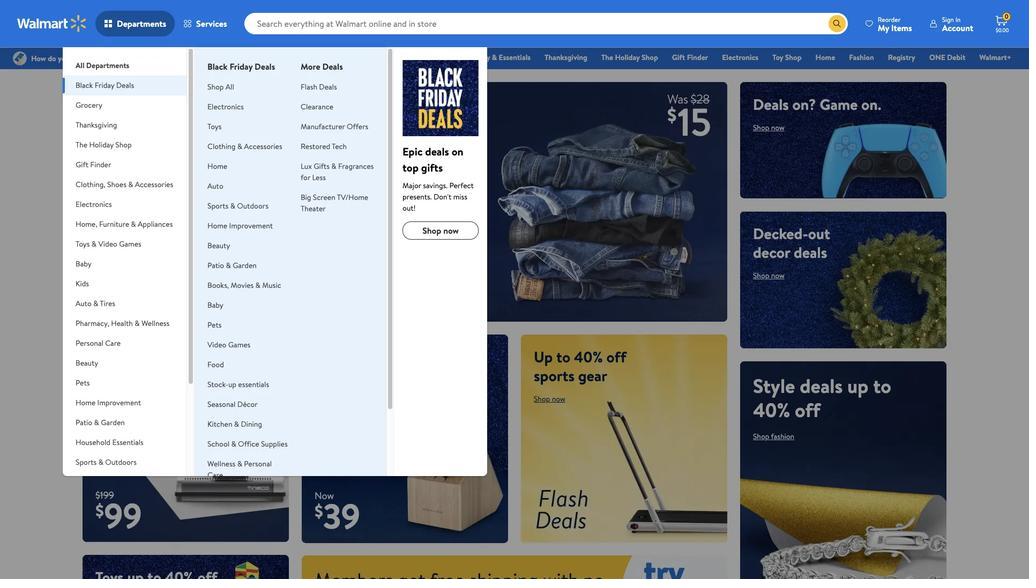 Task type: locate. For each thing, give the bounding box(es) containing it.
1 horizontal spatial improvement
[[229, 220, 273, 231]]

0 vertical spatial garden
[[233, 260, 257, 271]]

1 vertical spatial supplies
[[76, 488, 102, 499]]

seasonal up kitchen
[[208, 399, 236, 410]]

departments up black friday deals "dropdown button"
[[86, 60, 129, 71]]

shop now for up to 40% off sports gear
[[534, 393, 566, 404]]

baby for baby "link"
[[208, 300, 224, 311]]

toys down home,
[[76, 239, 90, 249]]

deals inside "dropdown button"
[[116, 80, 134, 91]]

1 vertical spatial departments
[[86, 60, 129, 71]]

household essentials
[[76, 437, 144, 448]]

one
[[930, 52, 946, 63]]

beauty
[[208, 240, 230, 251], [76, 358, 98, 368]]

off for home deals up to 30% off
[[95, 292, 121, 319]]

departments up all departments link
[[117, 18, 166, 29]]

0 vertical spatial essentials
[[499, 52, 531, 63]]

big!
[[392, 233, 447, 281]]

kids button
[[63, 274, 187, 294]]

up inside style deals up to 40% off
[[848, 373, 869, 399]]

shop inside the holiday shop link
[[642, 52, 659, 63]]

1 vertical spatial gift finder
[[76, 159, 111, 170]]

0 horizontal spatial to
[[121, 268, 139, 294]]

1 horizontal spatial care
[[208, 470, 223, 481]]

baby for baby 'dropdown button'
[[76, 259, 92, 269]]

baby link
[[208, 300, 224, 311]]

1 horizontal spatial wellness
[[208, 459, 236, 469]]

toy shop
[[773, 52, 802, 63]]

deals down appliances
[[151, 243, 194, 270]]

gift inside dropdown button
[[76, 159, 89, 170]]

accessories right clothing in the top left of the page
[[244, 141, 282, 152]]

black friday deals image
[[403, 60, 479, 136]]

black for black friday deals "dropdown button"
[[76, 80, 93, 91]]

1 horizontal spatial thanksgiving
[[545, 52, 588, 63]]

deals
[[432, 52, 450, 63], [255, 61, 275, 72], [323, 61, 343, 72], [116, 80, 134, 91], [319, 82, 337, 92], [754, 94, 789, 115]]

1 horizontal spatial the holiday shop
[[602, 52, 659, 63]]

1 horizontal spatial sports
[[208, 201, 229, 211]]

up
[[95, 268, 117, 294], [848, 373, 869, 399], [228, 379, 237, 390]]

perfect
[[450, 180, 474, 191]]

personal down 'pharmacy,'
[[76, 338, 103, 349]]

0 vertical spatial outdoors
[[237, 201, 269, 211]]

0 vertical spatial all
[[76, 60, 84, 71]]

baby up kids
[[76, 259, 92, 269]]

off inside style deals up to 40% off
[[795, 397, 821, 423]]

holiday
[[615, 52, 640, 63], [89, 139, 114, 150]]

pets
[[208, 320, 222, 330], [76, 378, 90, 388]]

$ inside $199 $ 99
[[95, 499, 104, 522]]

video up the food link
[[208, 339, 227, 350]]

patio & garden up household
[[76, 417, 125, 428]]

toys
[[208, 121, 222, 132], [76, 239, 90, 249]]

video inside toys & video games dropdown button
[[98, 239, 117, 249]]

0 horizontal spatial personal
[[76, 338, 103, 349]]

toys up clothing in the top left of the page
[[208, 121, 222, 132]]

personal down office in the bottom left of the page
[[244, 459, 272, 469]]

kitchen
[[208, 419, 232, 430]]

seasonal décor
[[208, 399, 258, 410]]

beauty down personal care
[[76, 358, 98, 368]]

friday inside "dropdown button"
[[95, 80, 114, 91]]

the right thanksgiving "link"
[[602, 52, 614, 63]]

0 horizontal spatial pets
[[76, 378, 90, 388]]

home link
[[811, 51, 841, 63], [208, 161, 227, 172]]

finder inside dropdown button
[[90, 159, 111, 170]]

to inside the 'up to 40% off sports gear'
[[557, 346, 571, 367]]

improvement down pets dropdown button
[[97, 397, 141, 408]]

all departments
[[76, 60, 129, 71]]

0 horizontal spatial gift finder
[[76, 159, 111, 170]]

1 horizontal spatial grocery
[[464, 52, 490, 63]]

more deals
[[301, 61, 343, 72]]

seasonal decor & party supplies
[[76, 477, 152, 499]]

0 vertical spatial wellness
[[142, 318, 170, 329]]

the up clothing,
[[76, 139, 87, 150]]

thanksgiving inside "link"
[[545, 52, 588, 63]]

toys inside dropdown button
[[76, 239, 90, 249]]

0 vertical spatial seasonal
[[208, 399, 236, 410]]

1 horizontal spatial gift
[[672, 52, 686, 63]]

all up black friday deals "dropdown button"
[[76, 60, 84, 71]]

sports inside dropdown button
[[76, 457, 97, 468]]

now down sports
[[552, 393, 566, 404]]

care inside wellness & personal care
[[208, 470, 223, 481]]

outdoors up the home improvement link in the top of the page
[[237, 201, 269, 211]]

now up personal care
[[114, 326, 127, 337]]

improvement
[[229, 220, 273, 231], [97, 397, 141, 408]]

game
[[820, 94, 858, 115]]

home improvement inside home improvement dropdown button
[[76, 397, 141, 408]]

dining
[[241, 419, 262, 430]]

furniture
[[99, 219, 129, 230]]

seasonal up $199
[[76, 477, 104, 488]]

offers
[[347, 121, 369, 132]]

electronics down clothing,
[[76, 199, 112, 210]]

2 horizontal spatial up
[[848, 373, 869, 399]]

household
[[76, 437, 111, 448]]

deals inside epic deals on top gifts major savings. perfect presents. don't miss out!
[[425, 144, 449, 159]]

outdoors down household essentials dropdown button
[[105, 457, 137, 468]]

essentials
[[499, 52, 531, 63], [112, 437, 144, 448]]

seasonal for seasonal decor & party supplies
[[76, 477, 104, 488]]

auto down kids
[[76, 298, 92, 309]]

1 horizontal spatial home improvement
[[208, 220, 273, 231]]

40%
[[574, 346, 603, 367], [754, 397, 791, 423]]

deals for style deals up to 40% off
[[800, 373, 843, 399]]

garden up the household essentials
[[101, 417, 125, 428]]

improvement for the home improvement link in the top of the page
[[229, 220, 273, 231]]

patio up household
[[76, 417, 92, 428]]

now down deals on? game on.
[[772, 122, 785, 133]]

0 vertical spatial pets
[[208, 320, 222, 330]]

pharmacy, health & wellness button
[[63, 314, 187, 334]]

0 vertical spatial grocery
[[464, 52, 490, 63]]

1 horizontal spatial home link
[[811, 51, 841, 63]]

2 vertical spatial electronics
[[76, 199, 112, 210]]

the holiday shop inside dropdown button
[[76, 139, 132, 150]]

1 vertical spatial accessories
[[135, 179, 173, 190]]

sports down auto link
[[208, 201, 229, 211]]

0 horizontal spatial care
[[105, 338, 121, 349]]

grocery for grocery & essentials
[[464, 52, 490, 63]]

1 vertical spatial auto
[[76, 298, 92, 309]]

patio & garden up movies
[[208, 260, 257, 271]]

0 horizontal spatial all
[[76, 60, 84, 71]]

patio up books,
[[208, 260, 224, 271]]

black inside "dropdown button"
[[76, 80, 93, 91]]

$ for 99
[[95, 499, 104, 522]]

0 horizontal spatial improvement
[[97, 397, 141, 408]]

2 vertical spatial to
[[874, 373, 892, 399]]

0 horizontal spatial seasonal
[[76, 477, 104, 488]]

1 horizontal spatial finder
[[687, 52, 709, 63]]

1 horizontal spatial supplies
[[261, 439, 288, 449]]

0 horizontal spatial video
[[98, 239, 117, 249]]

all inside all departments link
[[76, 60, 84, 71]]

1 horizontal spatial accessories
[[244, 141, 282, 152]]

gift finder inside gift finder link
[[672, 52, 709, 63]]

auto for auto & tires
[[76, 298, 92, 309]]

0 horizontal spatial essentials
[[112, 437, 144, 448]]

1 vertical spatial essentials
[[112, 437, 144, 448]]

0 vertical spatial patio
[[208, 260, 224, 271]]

tv/home
[[337, 192, 369, 203]]

sports & outdoors down the household essentials
[[76, 457, 137, 468]]

gift right the holiday shop link
[[672, 52, 686, 63]]

books, movies & music
[[208, 280, 281, 291]]

electronics link down shop all link
[[208, 101, 244, 112]]

baby up pets link
[[208, 300, 224, 311]]

electronics link left toy
[[718, 51, 764, 63]]

1 horizontal spatial beauty
[[208, 240, 230, 251]]

outdoors
[[237, 201, 269, 211], [105, 457, 137, 468]]

electronics for electronics link to the bottom
[[208, 101, 244, 112]]

auto inside dropdown button
[[76, 298, 92, 309]]

home improvement down the sports & outdoors link
[[208, 220, 273, 231]]

patio & garden button
[[63, 413, 187, 433]]

1 vertical spatial thanksgiving
[[76, 120, 117, 130]]

care down 'health'
[[105, 338, 121, 349]]

0 vertical spatial sports & outdoors
[[208, 201, 269, 211]]

off inside home deals up to 30% off
[[95, 292, 121, 319]]

care
[[105, 338, 121, 349], [208, 470, 223, 481]]

$ inside now $ 39
[[315, 500, 323, 523]]

the inside dropdown button
[[76, 139, 87, 150]]

shop now link for deals on? game on.
[[754, 122, 785, 133]]

decked-
[[754, 223, 809, 244]]

& inside lux gifts & fragrances for less
[[332, 161, 337, 172]]

auto up the sports & outdoors link
[[208, 181, 224, 191]]

home link down clear search field text icon
[[811, 51, 841, 63]]

thanksgiving inside dropdown button
[[76, 120, 117, 130]]

to for home
[[121, 268, 139, 294]]

pets down personal care
[[76, 378, 90, 388]]

account
[[943, 22, 974, 34]]

home inside home deals up to 30% off
[[95, 243, 146, 270]]

1 horizontal spatial sports & outdoors
[[208, 201, 269, 211]]

savings.
[[423, 180, 448, 191]]

high tech gifts, huge savings
[[95, 94, 234, 134]]

electronics left toy
[[723, 52, 759, 63]]

$ for 39
[[315, 500, 323, 523]]

0 horizontal spatial patio & garden
[[76, 417, 125, 428]]

deals right decor
[[794, 242, 828, 263]]

0 vertical spatial gift finder
[[672, 52, 709, 63]]

home improvement down pets dropdown button
[[76, 397, 141, 408]]

thanksgiving down walmart site-wide "search field"
[[545, 52, 588, 63]]

home
[[816, 52, 836, 63], [208, 161, 227, 172], [208, 220, 227, 231], [95, 243, 146, 270], [315, 346, 354, 367], [76, 397, 96, 408]]

reorder
[[878, 15, 901, 24]]

home inside home improvement dropdown button
[[76, 397, 96, 408]]

electronics down shop all link
[[208, 101, 244, 112]]

black friday deals inside "dropdown button"
[[76, 80, 134, 91]]

lux gifts & fragrances for less link
[[301, 161, 374, 183]]

seasonal for seasonal décor
[[208, 399, 236, 410]]

clothing,
[[76, 179, 105, 190]]

1 vertical spatial toys
[[76, 239, 90, 249]]

thanksgiving for thanksgiving "link"
[[545, 52, 588, 63]]

reorder my items
[[878, 15, 913, 34]]

1 vertical spatial personal
[[244, 459, 272, 469]]

1 vertical spatial 40%
[[754, 397, 791, 423]]

1 vertical spatial sports
[[76, 457, 97, 468]]

the holiday shop
[[602, 52, 659, 63], [76, 139, 132, 150]]

services button
[[175, 11, 236, 36]]

clearance
[[301, 101, 334, 112]]

beauty inside beauty dropdown button
[[76, 358, 98, 368]]

1 horizontal spatial the
[[602, 52, 614, 63]]

the holiday shop for 'the holiday shop' dropdown button
[[76, 139, 132, 150]]

1 horizontal spatial auto
[[208, 181, 224, 191]]

gift up clothing,
[[76, 159, 89, 170]]

grocery inside dropdown button
[[76, 100, 102, 110]]

black friday deals for black friday deals "dropdown button"
[[76, 80, 134, 91]]

care inside personal care dropdown button
[[105, 338, 121, 349]]

to inside style deals up to 40% off
[[874, 373, 892, 399]]

electronics inside "dropdown button"
[[76, 199, 112, 210]]

video down furniture
[[98, 239, 117, 249]]

garden inside dropdown button
[[101, 417, 125, 428]]

deals for home deals are served
[[358, 346, 391, 367]]

thanksgiving down high
[[76, 120, 117, 130]]

improvement inside home improvement dropdown button
[[97, 397, 141, 408]]

0 vertical spatial home improvement
[[208, 220, 273, 231]]

2 vertical spatial off
[[795, 397, 821, 423]]

essentials
[[238, 379, 269, 390]]

debit
[[948, 52, 966, 63]]

garden up 'books, movies & music' link
[[233, 260, 257, 271]]

fragrances
[[338, 161, 374, 172]]

1 vertical spatial off
[[607, 346, 627, 367]]

toys link
[[208, 121, 222, 132]]

1 horizontal spatial 40%
[[754, 397, 791, 423]]

home improvement for the home improvement link in the top of the page
[[208, 220, 273, 231]]

0 horizontal spatial friday
[[95, 80, 114, 91]]

0 horizontal spatial games
[[119, 239, 141, 249]]

0 horizontal spatial finder
[[90, 159, 111, 170]]

essentials down patio & garden dropdown button
[[112, 437, 144, 448]]

shop now link for high tech gifts, huge savings
[[95, 141, 127, 152]]

0 vertical spatial patio & garden
[[208, 260, 257, 271]]

electronics button
[[63, 195, 187, 215]]

flash deals link
[[301, 82, 337, 92]]

outdoors for 'sports & outdoors' dropdown button
[[105, 457, 137, 468]]

sports for 'sports & outdoors' dropdown button
[[76, 457, 97, 468]]

1 horizontal spatial patio & garden
[[208, 260, 257, 271]]

$199
[[95, 488, 114, 502]]

1 horizontal spatial toys
[[208, 121, 222, 132]]

now down decor
[[772, 270, 785, 281]]

up inside home deals up to 30% off
[[95, 268, 117, 294]]

to inside home deals up to 30% off
[[121, 268, 139, 294]]

sports & outdoors inside 'sports & outdoors' dropdown button
[[76, 457, 137, 468]]

2 horizontal spatial electronics
[[723, 52, 759, 63]]

0 horizontal spatial auto
[[76, 298, 92, 309]]

grocery & essentials
[[464, 52, 531, 63]]

epic
[[403, 144, 423, 159]]

items
[[892, 22, 913, 34]]

essentials down the search search box
[[499, 52, 531, 63]]

style deals up to 40% off
[[754, 373, 892, 423]]

0 horizontal spatial patio
[[76, 417, 92, 428]]

deals inside home deals up to 30% off
[[151, 243, 194, 270]]

auto link
[[208, 181, 224, 191]]

patio for patio & garden dropdown button
[[76, 417, 92, 428]]

shop now link for up to 40% off sports gear
[[534, 393, 566, 404]]

holiday inside dropdown button
[[89, 139, 114, 150]]

shop now link for home deals up to 30% off
[[95, 326, 127, 337]]

theater
[[301, 203, 326, 214]]

deals right style
[[800, 373, 843, 399]]

0 horizontal spatial supplies
[[76, 488, 102, 499]]

clothing, shoes & accessories
[[76, 179, 173, 190]]

patio for patio & garden link
[[208, 260, 224, 271]]

1 horizontal spatial to
[[557, 346, 571, 367]]

seasonal inside the seasonal decor & party supplies
[[76, 477, 104, 488]]

gift finder button
[[63, 155, 187, 175]]

accessories inside dropdown button
[[135, 179, 173, 190]]

0 vertical spatial finder
[[687, 52, 709, 63]]

big screen tv/home theater link
[[301, 192, 369, 214]]

black friday deals for black friday deals link
[[391, 52, 450, 63]]

0 vertical spatial holiday
[[615, 52, 640, 63]]

40% right the up
[[574, 346, 603, 367]]

1 vertical spatial electronics
[[208, 101, 244, 112]]

0 vertical spatial gift
[[672, 52, 686, 63]]

finder
[[687, 52, 709, 63], [90, 159, 111, 170]]

video games
[[208, 339, 251, 350]]

now for up to 40% off sports gear
[[552, 393, 566, 404]]

tech
[[332, 141, 347, 152]]

now up gift finder dropdown button
[[114, 141, 127, 152]]

deals inside style deals up to 40% off
[[800, 373, 843, 399]]

0 horizontal spatial outdoors
[[105, 457, 137, 468]]

1 vertical spatial gift
[[76, 159, 89, 170]]

0 vertical spatial the holiday shop
[[602, 52, 659, 63]]

now down "don't"
[[444, 225, 459, 237]]

care down school
[[208, 470, 223, 481]]

all up "huge"
[[226, 82, 234, 92]]

pets down baby "link"
[[208, 320, 222, 330]]

manufacturer offers
[[301, 121, 369, 132]]

black friday deals
[[391, 52, 450, 63], [208, 61, 275, 72], [76, 80, 134, 91]]

patio inside dropdown button
[[76, 417, 92, 428]]

accessories down gift finder dropdown button
[[135, 179, 173, 190]]

1 horizontal spatial baby
[[208, 300, 224, 311]]

beauty link
[[208, 240, 230, 251]]

1 vertical spatial video
[[208, 339, 227, 350]]

1 vertical spatial garden
[[101, 417, 125, 428]]

sports
[[208, 201, 229, 211], [76, 457, 97, 468]]

1 vertical spatial outdoors
[[105, 457, 137, 468]]

improvement down the sports & outdoors link
[[229, 220, 273, 231]]

finder for gift finder link
[[687, 52, 709, 63]]

1 vertical spatial sports & outdoors
[[76, 457, 137, 468]]

garden for patio & garden link
[[233, 260, 257, 271]]

home link up auto link
[[208, 161, 227, 172]]

sports down household
[[76, 457, 97, 468]]

one debit
[[930, 52, 966, 63]]

patio & garden inside patio & garden dropdown button
[[76, 417, 125, 428]]

manufacturer offers link
[[301, 121, 369, 132]]

0 horizontal spatial thanksgiving
[[76, 120, 117, 130]]

sports & outdoors up the home improvement link in the top of the page
[[208, 201, 269, 211]]

accessories
[[244, 141, 282, 152], [135, 179, 173, 190]]

friday for black friday deals link
[[410, 52, 431, 63]]

thanksgiving
[[545, 52, 588, 63], [76, 120, 117, 130]]

pets inside dropdown button
[[76, 378, 90, 388]]

presents.
[[403, 191, 432, 202]]

shop inside 'the holiday shop' dropdown button
[[115, 139, 132, 150]]

1 vertical spatial patio & garden
[[76, 417, 125, 428]]

0 horizontal spatial off
[[95, 292, 121, 319]]

2 horizontal spatial to
[[874, 373, 892, 399]]

shop now for deals on? game on.
[[754, 122, 785, 133]]

services
[[196, 18, 227, 29]]

baby inside 'dropdown button'
[[76, 259, 92, 269]]

gifts
[[314, 161, 330, 172]]

wellness down school
[[208, 459, 236, 469]]

$
[[95, 499, 104, 522], [315, 500, 323, 523]]

0 horizontal spatial the holiday shop
[[76, 139, 132, 150]]

friday
[[410, 52, 431, 63], [230, 61, 253, 72], [95, 80, 114, 91]]

1 vertical spatial improvement
[[97, 397, 141, 408]]

1 horizontal spatial electronics
[[208, 101, 244, 112]]

outdoors inside 'sports & outdoors' dropdown button
[[105, 457, 137, 468]]

0 vertical spatial sports
[[208, 201, 229, 211]]

to
[[121, 268, 139, 294], [557, 346, 571, 367], [874, 373, 892, 399]]

deals left are
[[358, 346, 391, 367]]

shop now for home deals up to 30% off
[[95, 326, 127, 337]]

1 horizontal spatial video
[[208, 339, 227, 350]]

0 horizontal spatial home improvement
[[76, 397, 141, 408]]

2 horizontal spatial off
[[795, 397, 821, 423]]

0 vertical spatial electronics
[[723, 52, 759, 63]]

0 horizontal spatial 40%
[[574, 346, 603, 367]]

beauty up patio & garden link
[[208, 240, 230, 251]]

gift finder
[[672, 52, 709, 63], [76, 159, 111, 170]]

garden
[[233, 260, 257, 271], [101, 417, 125, 428]]

up to 40% off sports gear
[[534, 346, 627, 386]]

now for deals on? game on.
[[772, 122, 785, 133]]

40% up shop fashion link
[[754, 397, 791, 423]]

wellness right 'health'
[[142, 318, 170, 329]]

gift finder inside gift finder dropdown button
[[76, 159, 111, 170]]

flash deals
[[301, 82, 337, 92]]

1 horizontal spatial gift finder
[[672, 52, 709, 63]]

$199 $ 99
[[95, 488, 142, 539]]

deals up gifts
[[425, 144, 449, 159]]

shop now for decked-out decor deals
[[754, 270, 785, 281]]

1 vertical spatial games
[[228, 339, 251, 350]]

1 horizontal spatial holiday
[[615, 52, 640, 63]]



Task type: vqa. For each thing, say whether or not it's contained in the screenshot.
leftmost Home LINK
yes



Task type: describe. For each thing, give the bounding box(es) containing it.
now
[[315, 489, 334, 503]]

40% inside the 'up to 40% off sports gear'
[[574, 346, 603, 367]]

shop fashion link
[[754, 431, 795, 442]]

deals for home deals up to 30% off
[[151, 243, 194, 270]]

black for black friday deals link
[[391, 52, 409, 63]]

office
[[238, 439, 259, 449]]

books,
[[208, 280, 229, 291]]

1 horizontal spatial games
[[228, 339, 251, 350]]

beauty button
[[63, 353, 187, 373]]

more
[[301, 61, 321, 72]]

home improvement link
[[208, 220, 273, 231]]

& inside the seasonal decor & party supplies
[[127, 477, 132, 488]]

fashion
[[850, 52, 875, 63]]

1 horizontal spatial black friday deals
[[208, 61, 275, 72]]

pets for pets dropdown button
[[76, 378, 90, 388]]

are
[[395, 346, 415, 367]]

shop fashion
[[754, 431, 795, 442]]

the holiday shop button
[[63, 135, 187, 155]]

the holiday shop for the holiday shop link
[[602, 52, 659, 63]]

save big!
[[315, 233, 447, 281]]

home deals up to 30% off
[[95, 243, 194, 319]]

gear
[[579, 365, 608, 386]]

outdoors for the sports & outdoors link
[[237, 201, 269, 211]]

1 horizontal spatial electronics link
[[718, 51, 764, 63]]

Search search field
[[244, 13, 848, 34]]

restored
[[301, 141, 330, 152]]

holiday for 'the holiday shop' dropdown button
[[89, 139, 114, 150]]

improvement for home improvement dropdown button
[[97, 397, 141, 408]]

& inside dropdown button
[[92, 239, 97, 249]]

0 $0.00
[[996, 12, 1010, 34]]

grocery button
[[63, 95, 187, 115]]

clothing, shoes & accessories button
[[63, 175, 187, 195]]

stock-up essentials link
[[208, 379, 269, 390]]

gift finder for gift finder dropdown button
[[76, 159, 111, 170]]

beauty for beauty dropdown button
[[76, 358, 98, 368]]

decor
[[106, 477, 126, 488]]

sports & outdoors for the sports & outdoors link
[[208, 201, 269, 211]]

tires
[[100, 298, 115, 309]]

the for 'the holiday shop' dropdown button
[[76, 139, 87, 150]]

movies
[[231, 280, 254, 291]]

health
[[111, 318, 133, 329]]

home improvement for home improvement dropdown button
[[76, 397, 141, 408]]

patio & garden for patio & garden link
[[208, 260, 257, 271]]

0 vertical spatial accessories
[[244, 141, 282, 152]]

wellness inside wellness & personal care
[[208, 459, 236, 469]]

lux gifts & fragrances for less
[[301, 161, 374, 183]]

wellness inside dropdown button
[[142, 318, 170, 329]]

pets button
[[63, 373, 187, 393]]

0 vertical spatial supplies
[[261, 439, 288, 449]]

personal care
[[76, 338, 121, 349]]

1 horizontal spatial essentials
[[499, 52, 531, 63]]

home deals are served
[[315, 346, 462, 367]]

baby button
[[63, 254, 187, 274]]

books, movies & music link
[[208, 280, 281, 291]]

games inside dropdown button
[[119, 239, 141, 249]]

thanksgiving button
[[63, 115, 187, 135]]

kids
[[76, 278, 89, 289]]

beauty for "beauty" link
[[208, 240, 230, 251]]

style
[[754, 373, 796, 399]]

one debit link
[[925, 51, 971, 63]]

gift for gift finder link
[[672, 52, 686, 63]]

personal inside wellness & personal care
[[244, 459, 272, 469]]

clothing & accessories link
[[208, 141, 282, 152]]

& inside wellness & personal care
[[237, 459, 242, 469]]

gift for gift finder dropdown button
[[76, 159, 89, 170]]

pharmacy,
[[76, 318, 109, 329]]

patio & garden link
[[208, 260, 257, 271]]

kitchen & dining
[[208, 419, 262, 430]]

shop inside toy shop link
[[786, 52, 802, 63]]

toys for toys 'link'
[[208, 121, 222, 132]]

registry
[[889, 52, 916, 63]]

restored tech link
[[301, 141, 347, 152]]

up for style deals up to 40% off
[[848, 373, 869, 399]]

electronics for electronics "dropdown button"
[[76, 199, 112, 210]]

lux
[[301, 161, 312, 172]]

now for home deals up to 30% off
[[114, 326, 127, 337]]

savings
[[95, 113, 143, 134]]

home, furniture & appliances
[[76, 219, 173, 230]]

music
[[262, 280, 281, 291]]

black friday deals button
[[63, 76, 187, 95]]

out!
[[403, 203, 416, 213]]

1 horizontal spatial black
[[208, 61, 228, 72]]

sports for the sports & outdoors link
[[208, 201, 229, 211]]

now dollar 39 null group
[[302, 489, 360, 543]]

appliances
[[138, 219, 173, 230]]

shop all
[[208, 82, 234, 92]]

search icon image
[[833, 19, 842, 28]]

0 vertical spatial home link
[[811, 51, 841, 63]]

home, furniture & appliances button
[[63, 215, 187, 234]]

sports & outdoors for 'sports & outdoors' dropdown button
[[76, 457, 137, 468]]

essentials inside dropdown button
[[112, 437, 144, 448]]

shop now for high tech gifts, huge savings
[[95, 141, 127, 152]]

now for decked-out decor deals
[[772, 270, 785, 281]]

auto for auto link
[[208, 181, 224, 191]]

toy shop link
[[768, 51, 807, 63]]

walmart+ link
[[975, 51, 1017, 63]]

school & office supplies link
[[208, 439, 288, 449]]

served
[[419, 346, 462, 367]]

1 horizontal spatial all
[[226, 82, 234, 92]]

0 horizontal spatial home link
[[208, 161, 227, 172]]

40% inside style deals up to 40% off
[[754, 397, 791, 423]]

gifts
[[421, 160, 443, 175]]

deals inside 'decked-out decor deals'
[[794, 242, 828, 263]]

sign in account
[[943, 15, 974, 34]]

flash
[[301, 82, 317, 92]]

in
[[956, 15, 961, 24]]

clear search field text image
[[816, 19, 825, 28]]

the for the holiday shop link
[[602, 52, 614, 63]]

Walmart Site-Wide search field
[[244, 13, 848, 34]]

black friday deals link
[[386, 51, 455, 63]]

shop all link
[[208, 82, 234, 92]]

pets for pets link
[[208, 320, 222, 330]]

departments inside "dropdown button"
[[117, 18, 166, 29]]

supplies inside the seasonal decor & party supplies
[[76, 488, 102, 499]]

to for style
[[874, 373, 892, 399]]

sports & outdoors link
[[208, 201, 269, 211]]

now $ 39
[[315, 489, 360, 540]]

1 horizontal spatial up
[[228, 379, 237, 390]]

pharmacy, health & wellness
[[76, 318, 170, 329]]

holiday for the holiday shop link
[[615, 52, 640, 63]]

finder for gift finder dropdown button
[[90, 159, 111, 170]]

garden for patio & garden dropdown button
[[101, 417, 125, 428]]

now for high tech gifts, huge savings
[[114, 141, 127, 152]]

shop now link for decked-out decor deals
[[754, 270, 785, 281]]

grocery for grocery
[[76, 100, 102, 110]]

gift finder for gift finder link
[[672, 52, 709, 63]]

auto & tires
[[76, 298, 115, 309]]

manufacturer
[[301, 121, 345, 132]]

wellness & personal care
[[208, 459, 272, 481]]

top
[[403, 160, 419, 175]]

major
[[403, 180, 421, 191]]

clothing
[[208, 141, 236, 152]]

thanksgiving for thanksgiving dropdown button
[[76, 120, 117, 130]]

screen
[[313, 192, 336, 203]]

off for style deals up to 40% off
[[795, 397, 821, 423]]

food
[[208, 359, 224, 370]]

home,
[[76, 219, 97, 230]]

up for home deals up to 30% off
[[95, 268, 117, 294]]

the holiday shop link
[[597, 51, 663, 63]]

toys for toys & video games
[[76, 239, 90, 249]]

big screen tv/home theater
[[301, 192, 369, 214]]

huge
[[202, 94, 234, 115]]

auto & tires button
[[63, 294, 187, 314]]

thanksgiving link
[[540, 51, 593, 63]]

home inside home link
[[816, 52, 836, 63]]

was dollar $199, now dollar 99 group
[[83, 488, 142, 542]]

off inside the 'up to 40% off sports gear'
[[607, 346, 627, 367]]

1 vertical spatial electronics link
[[208, 101, 244, 112]]

party
[[134, 477, 152, 488]]

walmart image
[[17, 15, 87, 32]]

décor
[[237, 399, 258, 410]]

gifts,
[[164, 94, 198, 115]]

grocery & essentials link
[[459, 51, 536, 63]]

out
[[809, 223, 831, 244]]

friday for black friday deals "dropdown button"
[[95, 80, 114, 91]]

1 horizontal spatial friday
[[230, 61, 253, 72]]

deals for epic deals on top gifts major savings. perfect presents. don't miss out!
[[425, 144, 449, 159]]

patio & garden for patio & garden dropdown button
[[76, 417, 125, 428]]

personal inside dropdown button
[[76, 338, 103, 349]]

sign
[[943, 15, 955, 24]]

electronics for the rightmost electronics link
[[723, 52, 759, 63]]



